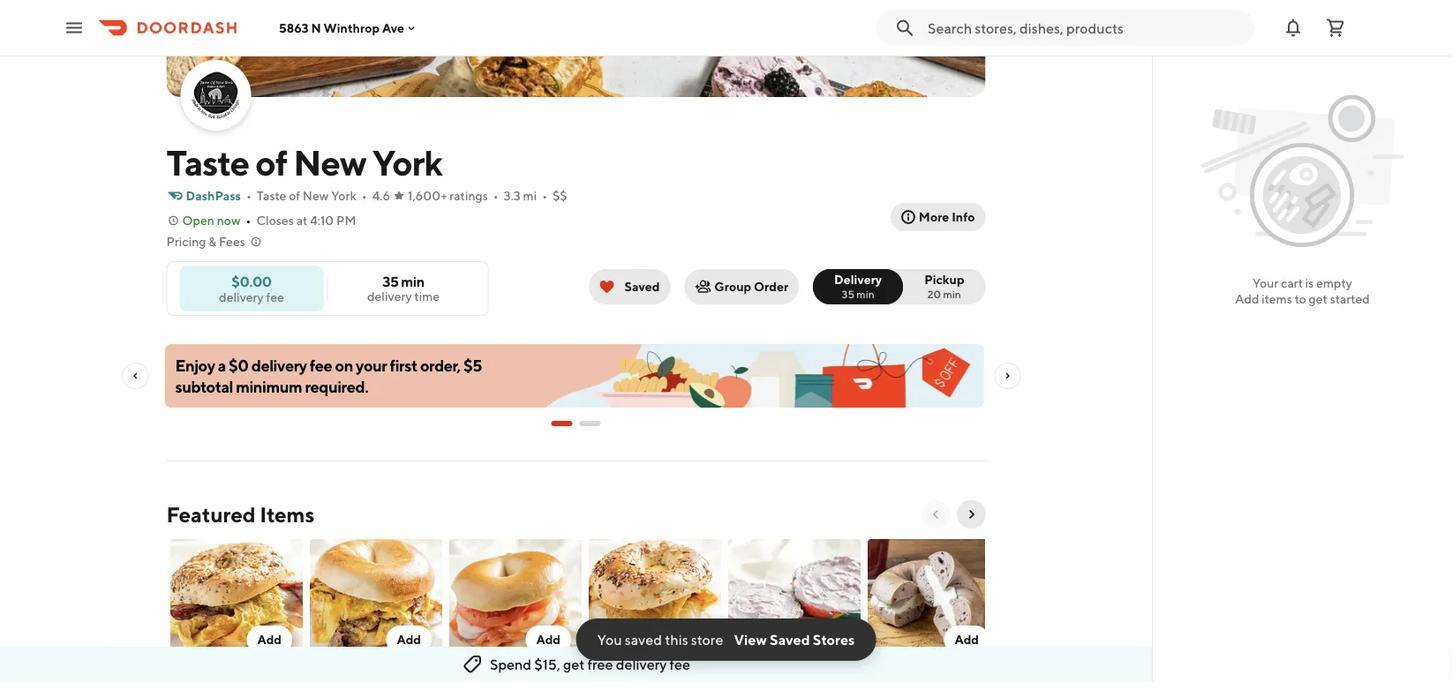 Task type: vqa. For each thing, say whether or not it's contained in the screenshot.
chocolate to the bottom
no



Task type: describe. For each thing, give the bounding box(es) containing it.
pickup 20 min
[[924, 272, 965, 300]]

next button of carousel image
[[965, 508, 979, 522]]

0 vertical spatial new
[[293, 141, 366, 183]]

enjoy a $0 delivery fee on your first order, $5 subtotal minimum required.
[[175, 356, 482, 396]]

info
[[952, 210, 975, 224]]

required.
[[305, 377, 368, 396]]

ave
[[382, 21, 404, 35]]

1,600+ ratings •
[[408, 188, 498, 203]]

saved inside 'button'
[[625, 279, 660, 294]]

select promotional banner element
[[551, 408, 601, 440]]

5863 n winthrop ave
[[279, 21, 404, 35]]

35 min delivery time
[[367, 273, 440, 304]]

you saved this store
[[597, 632, 723, 648]]

$0
[[229, 356, 249, 375]]

new york's exotic cream cheeses (a bagel of your choice) image
[[728, 539, 860, 665]]

0 vertical spatial taste
[[166, 141, 249, 183]]

• right now
[[246, 213, 251, 228]]

on
[[335, 356, 353, 375]]

add for "turkey sausage, egg & cheese" image
[[675, 633, 700, 647]]

spend
[[490, 656, 532, 673]]

fee inside the enjoy a $0 delivery fee on your first order, $5 subtotal minimum required.
[[310, 356, 332, 375]]

$0.00
[[232, 273, 272, 290]]

&
[[209, 234, 216, 249]]

enjoy
[[175, 356, 215, 375]]

order
[[754, 279, 788, 294]]

saved button
[[589, 269, 670, 305]]

4.6
[[372, 188, 390, 203]]

you
[[597, 632, 622, 648]]

your
[[1253, 276, 1279, 290]]

add for steak, egg & cheese image
[[396, 633, 421, 647]]

a
[[218, 356, 226, 375]]

add for bagel with plain cream cheese "image"
[[954, 633, 979, 647]]

1 vertical spatial get
[[563, 656, 585, 673]]

items
[[260, 502, 314, 527]]

spend $15, get free delivery fee
[[490, 656, 690, 673]]

to
[[1295, 292, 1306, 306]]

3.3 mi • $$
[[504, 188, 567, 203]]

delivery down saved
[[616, 656, 667, 673]]

open
[[182, 213, 214, 228]]

this
[[665, 632, 688, 648]]

empty
[[1317, 276, 1353, 290]]

pricing
[[166, 234, 206, 249]]

2 vertical spatial fee
[[670, 656, 690, 673]]

20
[[928, 288, 941, 300]]

your cart is empty add items to get started
[[1235, 276, 1370, 306]]

• left 4.6
[[362, 188, 367, 203]]

add for new york's exotic cream cheeses (a bagel of your choice) image
[[815, 633, 839, 647]]

more info
[[919, 210, 975, 224]]

min inside 35 min delivery time
[[401, 273, 424, 290]]

closes
[[256, 213, 294, 228]]

winthrop
[[324, 21, 380, 35]]

view saved stores
[[734, 632, 855, 648]]

0 horizontal spatial york
[[331, 188, 357, 203]]

dashpass •
[[186, 188, 251, 203]]

fee inside "$0.00 delivery fee"
[[266, 290, 284, 304]]

1 vertical spatial taste
[[257, 188, 286, 203]]



Task type: locate. For each thing, give the bounding box(es) containing it.
store
[[691, 632, 723, 648]]

add button
[[166, 536, 306, 682], [306, 536, 445, 682], [445, 536, 585, 682], [585, 536, 724, 682], [724, 536, 864, 682], [864, 536, 1003, 682], [246, 626, 292, 654], [386, 626, 431, 654], [525, 626, 571, 654], [665, 626, 710, 654], [804, 626, 850, 654], [944, 626, 989, 654]]

$0.00 delivery fee
[[219, 273, 284, 304]]

fee down the this
[[670, 656, 690, 673]]

time
[[414, 289, 440, 304]]

4:10
[[310, 213, 334, 228]]

35 inside delivery 35 min
[[842, 288, 855, 300]]

of up closes
[[255, 141, 287, 183]]

0 horizontal spatial 35
[[382, 273, 399, 290]]

2 horizontal spatial min
[[943, 288, 961, 300]]

add inside your cart is empty add items to get started
[[1235, 292, 1259, 306]]

Store search: begin typing to search for stores available on DoorDash text field
[[928, 18, 1244, 38]]

saved
[[625, 279, 660, 294], [770, 632, 810, 648]]

1 vertical spatial of
[[289, 188, 300, 203]]

min for delivery
[[857, 288, 875, 300]]

delivery inside "$0.00 delivery fee"
[[219, 290, 264, 304]]

35 left time
[[382, 273, 399, 290]]

0 horizontal spatial fee
[[266, 290, 284, 304]]

1 horizontal spatial min
[[857, 288, 875, 300]]

is
[[1306, 276, 1314, 290]]

0 horizontal spatial taste
[[166, 141, 249, 183]]

at
[[296, 213, 308, 228]]

turkey sausage, egg & cheese image
[[588, 539, 721, 665]]

0 horizontal spatial of
[[255, 141, 287, 183]]

taste
[[166, 141, 249, 183], [257, 188, 286, 203]]

add
[[1235, 292, 1259, 306], [257, 633, 281, 647], [396, 633, 421, 647], [536, 633, 560, 647], [675, 633, 700, 647], [815, 633, 839, 647], [954, 633, 979, 647]]

stores
[[813, 632, 855, 648]]

35 down delivery
[[842, 288, 855, 300]]

pricing & fees
[[166, 234, 245, 249]]

more info button
[[891, 203, 986, 231]]

0 vertical spatial get
[[1309, 292, 1328, 306]]

$$
[[553, 188, 567, 203]]

get left free
[[563, 656, 585, 673]]

delivery
[[367, 289, 412, 304], [219, 290, 264, 304], [251, 356, 307, 375], [616, 656, 667, 673]]

3.3
[[504, 188, 521, 203]]

1,600+
[[408, 188, 447, 203]]

fee
[[266, 290, 284, 304], [310, 356, 332, 375], [670, 656, 690, 673]]

york up the pm
[[331, 188, 357, 203]]

1 vertical spatial saved
[[770, 632, 810, 648]]

get right to
[[1309, 292, 1328, 306]]

nova lox image
[[449, 539, 581, 665]]

0 items, open order cart image
[[1325, 17, 1346, 38]]

group
[[715, 279, 751, 294]]

delivery up minimum at the bottom left of the page
[[251, 356, 307, 375]]

1 horizontal spatial 35
[[842, 288, 855, 300]]

minimum
[[236, 377, 302, 396]]

subtotal
[[175, 377, 233, 396]]

started
[[1330, 292, 1370, 306]]

1 horizontal spatial york
[[372, 141, 442, 183]]

1 vertical spatial taste of new york
[[257, 188, 357, 203]]

0 horizontal spatial min
[[401, 273, 424, 290]]

first
[[390, 356, 417, 375]]

pickup
[[924, 272, 965, 287]]

view
[[734, 632, 767, 648]]

notification bell image
[[1283, 17, 1304, 38]]

2 horizontal spatial fee
[[670, 656, 690, 673]]

1 horizontal spatial get
[[1309, 292, 1328, 306]]

5863 n winthrop ave button
[[279, 21, 419, 35]]

• right dashpass
[[246, 188, 251, 203]]

•
[[246, 188, 251, 203], [362, 188, 367, 203], [493, 188, 498, 203], [542, 188, 547, 203], [246, 213, 251, 228]]

order,
[[420, 356, 461, 375]]

pricing & fees button
[[166, 233, 263, 251]]

0 vertical spatial saved
[[625, 279, 660, 294]]

new
[[293, 141, 366, 183], [303, 188, 329, 203]]

min up first
[[401, 273, 424, 290]]

view saved stores button
[[734, 630, 855, 650]]

1 horizontal spatial fee
[[310, 356, 332, 375]]

0 vertical spatial york
[[372, 141, 442, 183]]

min for pickup
[[943, 288, 961, 300]]

1 vertical spatial new
[[303, 188, 329, 203]]

dashpass
[[186, 188, 241, 203]]

open menu image
[[64, 17, 85, 38]]

steak, egg & cheese image
[[309, 539, 442, 665]]

group order
[[715, 279, 788, 294]]

t. bacon, egg & cheese image
[[170, 539, 302, 665]]

taste up dashpass
[[166, 141, 249, 183]]

york up 1,600+
[[372, 141, 442, 183]]

get inside your cart is empty add items to get started
[[1309, 292, 1328, 306]]

york
[[372, 141, 442, 183], [331, 188, 357, 203]]

group order button
[[685, 269, 799, 305]]

delivery left time
[[367, 289, 412, 304]]

free
[[588, 656, 613, 673]]

1 vertical spatial york
[[331, 188, 357, 203]]

0 horizontal spatial saved
[[625, 279, 660, 294]]

items
[[1262, 292, 1292, 306]]

$5
[[463, 356, 482, 375]]

get
[[1309, 292, 1328, 306], [563, 656, 585, 673]]

mi
[[523, 188, 537, 203]]

more
[[919, 210, 949, 224]]

1 horizontal spatial of
[[289, 188, 300, 203]]

min down delivery
[[857, 288, 875, 300]]

• left "3.3"
[[493, 188, 498, 203]]

0 horizontal spatial get
[[563, 656, 585, 673]]

open now
[[182, 213, 241, 228]]

fees
[[219, 234, 245, 249]]

• right mi
[[542, 188, 547, 203]]

0 vertical spatial taste of new york
[[166, 141, 442, 183]]

featured items heading
[[166, 501, 314, 529]]

add for nova lox image
[[536, 633, 560, 647]]

0 vertical spatial fee
[[266, 290, 284, 304]]

1 vertical spatial fee
[[310, 356, 332, 375]]

featured items
[[166, 502, 314, 527]]

featured
[[166, 502, 256, 527]]

order methods option group
[[813, 269, 986, 305]]

min
[[401, 273, 424, 290], [857, 288, 875, 300], [943, 288, 961, 300]]

ratings
[[450, 188, 488, 203]]

delivery inside 35 min delivery time
[[367, 289, 412, 304]]

delivery 35 min
[[834, 272, 882, 300]]

None radio
[[813, 269, 903, 305], [893, 269, 986, 305], [813, 269, 903, 305], [893, 269, 986, 305]]

taste of new york
[[166, 141, 442, 183], [257, 188, 357, 203]]

35
[[382, 273, 399, 290], [842, 288, 855, 300]]

min inside delivery 35 min
[[857, 288, 875, 300]]

taste up closes
[[257, 188, 286, 203]]

bagel with plain cream cheese image
[[867, 539, 1000, 665]]

min down pickup
[[943, 288, 961, 300]]

delivery inside the enjoy a $0 delivery fee on your first order, $5 subtotal minimum required.
[[251, 356, 307, 375]]

1 horizontal spatial saved
[[770, 632, 810, 648]]

pm
[[336, 213, 356, 228]]

35 inside 35 min delivery time
[[382, 273, 399, 290]]

now
[[217, 213, 241, 228]]

n
[[311, 21, 321, 35]]

cart
[[1281, 276, 1303, 290]]

previous button of carousel image
[[929, 508, 943, 522]]

your
[[356, 356, 387, 375]]

fee down closes
[[266, 290, 284, 304]]

min inside pickup 20 min
[[943, 288, 961, 300]]

5863
[[279, 21, 309, 35]]

of up the • closes at 4:10 pm
[[289, 188, 300, 203]]

delivery down fees
[[219, 290, 264, 304]]

taste of new york image
[[182, 62, 249, 129]]

• closes at 4:10 pm
[[246, 213, 356, 228]]

saved inside button
[[770, 632, 810, 648]]

saved
[[625, 632, 662, 648]]

delivery
[[834, 272, 882, 287]]

fee left on
[[310, 356, 332, 375]]

of
[[255, 141, 287, 183], [289, 188, 300, 203]]

add for t. bacon, egg & cheese image
[[257, 633, 281, 647]]

1 horizontal spatial taste
[[257, 188, 286, 203]]

$15,
[[534, 656, 560, 673]]

0 vertical spatial of
[[255, 141, 287, 183]]



